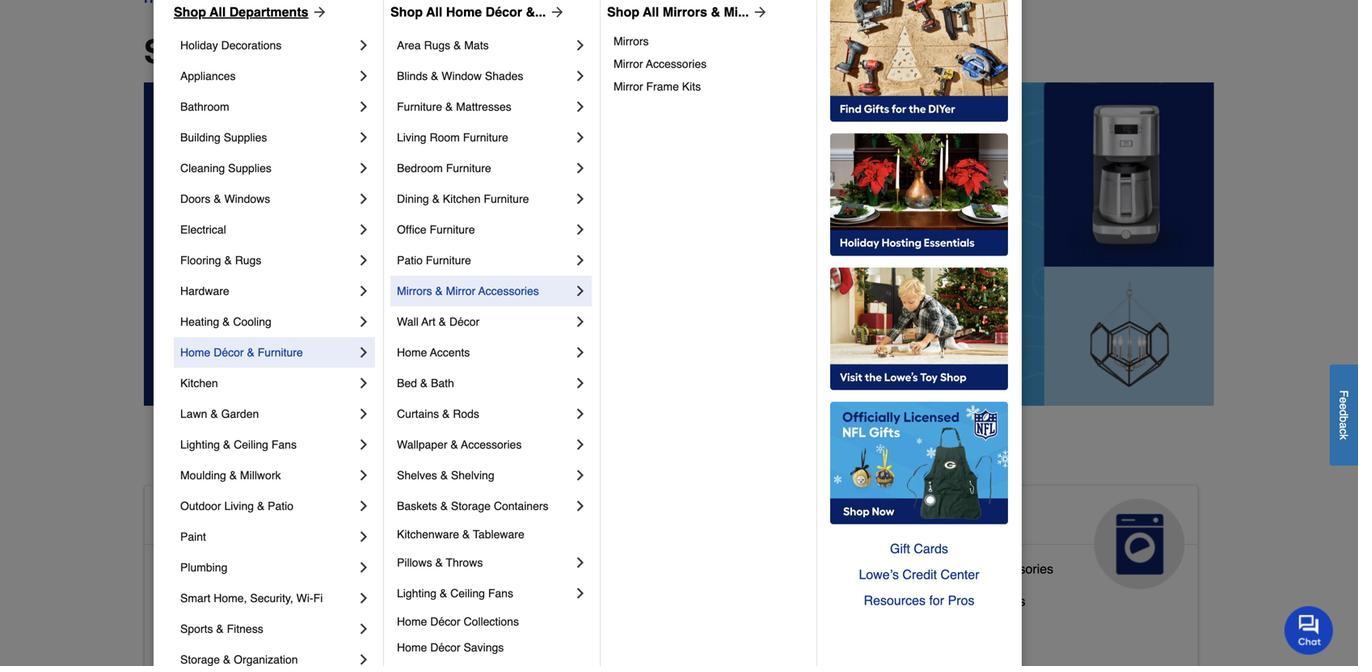 Task type: vqa. For each thing, say whether or not it's contained in the screenshot.
ceiling
yes



Task type: describe. For each thing, give the bounding box(es) containing it.
electrical link
[[180, 214, 356, 245]]

0 horizontal spatial bedroom
[[223, 594, 276, 609]]

& up living room furniture
[[446, 100, 453, 113]]

home accents
[[397, 346, 470, 359]]

departments for shop all departments
[[283, 33, 481, 70]]

décor left &...
[[486, 4, 522, 19]]

accents
[[430, 346, 470, 359]]

shelves
[[397, 469, 437, 482]]

mirror for mirror accessories
[[614, 57, 643, 70]]

appliances image
[[1095, 499, 1185, 589]]

chevron right image for bedroom furniture link
[[573, 160, 589, 176]]

plumbing link
[[180, 552, 356, 583]]

houses,
[[578, 620, 625, 635]]

chevron right image for mirrors & mirror accessories
[[573, 283, 589, 299]]

rugs inside the area rugs & mats link
[[424, 39, 451, 52]]

chevron right image for doors & windows link
[[356, 191, 372, 207]]

rugs inside flooring & rugs link
[[235, 254, 262, 267]]

doors
[[180, 192, 211, 205]]

& left millwork
[[229, 469, 237, 482]]

home inside home décor collections link
[[397, 615, 427, 628]]

shop all mirrors & mi...
[[607, 4, 749, 19]]

art
[[421, 315, 436, 328]]

& right "shelves"
[[440, 469, 448, 482]]

furniture right houses,
[[641, 620, 693, 635]]

beverage & wine chillers
[[878, 594, 1026, 609]]

dining & kitchen furniture
[[397, 192, 529, 205]]

1 vertical spatial lighting & ceiling fans link
[[397, 578, 573, 609]]

garden
[[221, 408, 259, 421]]

0 horizontal spatial lighting & ceiling fans link
[[180, 429, 356, 460]]

officially licensed n f l gifts. shop now. image
[[831, 402, 1008, 525]]

arrow right image
[[309, 4, 328, 20]]

find gifts for the diyer. image
[[831, 0, 1008, 122]]

mirrors & mirror accessories
[[397, 285, 539, 298]]

office furniture link
[[397, 214, 573, 245]]

chevron right image for kitchen link
[[356, 375, 372, 391]]

1 horizontal spatial appliances
[[878, 505, 999, 531]]

f e e d b a c k button
[[1330, 365, 1359, 466]]

chevron right image for plumbing
[[356, 560, 372, 576]]

mattresses
[[456, 100, 512, 113]]

enjoy savings year-round. no matter what you're shopping for, find what you need at a great price. image
[[144, 82, 1215, 406]]

home inside home décor & furniture link
[[180, 346, 211, 359]]

kitchenware
[[397, 528, 459, 541]]

& inside animal & pet care
[[600, 505, 616, 531]]

wall
[[397, 315, 419, 328]]

living inside outdoor living & patio link
[[224, 500, 254, 513]]

millwork
[[240, 469, 281, 482]]

bed & bath
[[397, 377, 454, 390]]

heating & cooling
[[180, 315, 272, 328]]

chat invite button image
[[1285, 606, 1334, 655]]

chevron right image for furniture & mattresses
[[573, 99, 589, 115]]

chevron right image for cleaning supplies
[[356, 160, 372, 176]]

& left storage
[[440, 500, 448, 513]]

flooring & rugs
[[180, 254, 262, 267]]

& up wall art & décor
[[435, 285, 443, 298]]

chillers
[[983, 594, 1026, 609]]

doors & windows link
[[180, 184, 356, 214]]

animal & pet care image
[[734, 499, 825, 589]]

furniture & mattresses
[[397, 100, 512, 113]]

pros
[[948, 593, 975, 608]]

furniture up kitchen link
[[258, 346, 303, 359]]

lawn & garden link
[[180, 399, 356, 429]]

& right lawn
[[211, 408, 218, 421]]

baskets
[[397, 500, 437, 513]]

fans for the bottommost lighting & ceiling fans link's chevron right image
[[488, 587, 513, 600]]

patio inside "link"
[[397, 254, 423, 267]]

area rugs & mats
[[397, 39, 489, 52]]

bedroom furniture link
[[397, 153, 573, 184]]

windows
[[224, 192, 270, 205]]

2 e from the top
[[1338, 403, 1351, 410]]

& right bed
[[420, 377, 428, 390]]

home inside accessible home link
[[282, 505, 345, 531]]

accessible entry & home
[[158, 626, 304, 641]]

building supplies
[[180, 131, 267, 144]]

moulding & millwork
[[180, 469, 281, 482]]

chevron right image for leftmost lighting & ceiling fans link
[[356, 437, 372, 453]]

chevron right image for bathroom link
[[356, 99, 372, 115]]

wallpaper
[[397, 438, 448, 451]]

holiday decorations
[[180, 39, 282, 52]]

accessible for accessible entry & home
[[158, 626, 220, 641]]

baskets & storage containers
[[397, 500, 549, 513]]

furniture up dining & kitchen furniture
[[446, 162, 491, 175]]

ceiling for the bottommost lighting & ceiling fans link
[[451, 587, 485, 600]]

throws
[[446, 556, 483, 569]]

chevron right image for smart home, security, wi-fi link
[[356, 590, 372, 607]]

mirrors for mirrors & mirror accessories
[[397, 285, 432, 298]]

mirrors link
[[614, 30, 805, 53]]

sports & fitness link
[[180, 614, 356, 645]]

area
[[397, 39, 421, 52]]

patio furniture
[[397, 254, 471, 267]]

care
[[518, 531, 568, 557]]

f e e d b a c k
[[1338, 390, 1351, 440]]

all for shop all home décor &...
[[426, 4, 443, 19]]

furniture down dining & kitchen furniture
[[430, 223, 475, 236]]

furniture inside "link"
[[463, 131, 508, 144]]

fi
[[313, 592, 323, 605]]

appliance parts & accessories link
[[878, 558, 1054, 590]]

décor inside "link"
[[449, 315, 480, 328]]

pillows & throws link
[[397, 547, 573, 578]]

dining
[[397, 192, 429, 205]]

& left rods
[[442, 408, 450, 421]]

patio furniture link
[[397, 245, 573, 276]]

supplies for cleaning supplies
[[228, 162, 272, 175]]

resources
[[864, 593, 926, 608]]

shelves & shelving
[[397, 469, 495, 482]]

visit the lowe's toy shop. image
[[831, 268, 1008, 391]]

mats
[[464, 39, 489, 52]]

chevron right image for paint
[[356, 529, 372, 545]]

chevron right image for home décor & furniture link on the left
[[356, 344, 372, 361]]

gift cards
[[890, 541, 949, 556]]

& up "throws"
[[463, 528, 470, 541]]

sports
[[180, 623, 213, 636]]

shop all departments link
[[174, 2, 328, 22]]

wallpaper & accessories
[[397, 438, 522, 451]]

& left mi...
[[711, 4, 720, 19]]

supplies for livestock supplies
[[576, 587, 625, 602]]

fans for chevron right image corresponding to leftmost lighting & ceiling fans link
[[272, 438, 297, 451]]

k
[[1338, 434, 1351, 440]]

mirrors for mirrors
[[614, 35, 649, 48]]

accessible home
[[158, 505, 345, 531]]

bed
[[397, 377, 417, 390]]

cleaning
[[180, 162, 225, 175]]

kitchenware & tableware link
[[397, 522, 589, 547]]

supplies for building supplies
[[224, 131, 267, 144]]

accessible bathroom
[[158, 562, 279, 577]]

for
[[930, 593, 945, 608]]

collections
[[464, 615, 519, 628]]

parts
[[939, 562, 969, 577]]

shop
[[144, 33, 225, 70]]

outdoor living & patio link
[[180, 491, 356, 522]]

b
[[1338, 416, 1351, 422]]

& right art
[[439, 315, 446, 328]]

& down millwork
[[257, 500, 265, 513]]

plumbing
[[180, 561, 228, 574]]

resources for pros link
[[831, 588, 1008, 614]]

home décor & furniture link
[[180, 337, 356, 368]]

accessible for accessible bedroom
[[158, 594, 220, 609]]

building supplies link
[[180, 122, 356, 153]]

shop all home décor &... link
[[391, 2, 566, 22]]

all for shop all departments
[[233, 33, 274, 70]]

chevron right image for shelves & shelving link
[[573, 467, 589, 484]]

& down cooling
[[247, 346, 255, 359]]

curtains & rods link
[[397, 399, 573, 429]]

smart home, security, wi-fi
[[180, 592, 323, 605]]

chevron right image for outdoor living & patio link
[[356, 498, 372, 514]]

1 vertical spatial lighting & ceiling fans
[[397, 587, 513, 600]]



Task type: locate. For each thing, give the bounding box(es) containing it.
home down security,
[[269, 626, 304, 641]]

1 vertical spatial departments
[[283, 33, 481, 70]]

furniture & mattresses link
[[397, 91, 573, 122]]

2 vertical spatial mirrors
[[397, 285, 432, 298]]

1 vertical spatial bathroom
[[223, 562, 279, 577]]

home accents link
[[397, 337, 573, 368]]

0 horizontal spatial lighting
[[180, 438, 220, 451]]

flooring & rugs link
[[180, 245, 356, 276]]

home inside home décor savings link
[[397, 641, 427, 654]]

bath
[[431, 377, 454, 390]]

home up home décor savings
[[397, 615, 427, 628]]

shop for shop all departments
[[174, 4, 206, 19]]

0 vertical spatial appliances link
[[180, 61, 356, 91]]

home down "heating"
[[180, 346, 211, 359]]

departments for shop all departments
[[229, 4, 309, 19]]

0 vertical spatial mirror
[[614, 57, 643, 70]]

tableware
[[473, 528, 525, 541]]

shop all departments
[[144, 33, 481, 70]]

2 accessible from the top
[[158, 562, 220, 577]]

bedroom up fitness
[[223, 594, 276, 609]]

supplies up windows
[[228, 162, 272, 175]]

mirror left frame
[[614, 80, 643, 93]]

1 horizontal spatial kitchen
[[443, 192, 481, 205]]

& up moulding & millwork in the bottom left of the page
[[223, 438, 231, 451]]

arrow right image inside shop all home décor &... link
[[546, 4, 566, 20]]

chevron right image for heating & cooling
[[356, 314, 372, 330]]

chevron right image for blinds & window shades link
[[573, 68, 589, 84]]

all up area rugs & mats
[[426, 4, 443, 19]]

0 horizontal spatial patio
[[268, 500, 294, 513]]

accessible for accessible home
[[158, 505, 276, 531]]

1 vertical spatial supplies
[[228, 162, 272, 175]]

cards
[[914, 541, 949, 556]]

& left cooling
[[222, 315, 230, 328]]

shop for shop all home décor &...
[[391, 4, 423, 19]]

2 vertical spatial supplies
[[576, 587, 625, 602]]

beds,
[[541, 620, 574, 635]]

ceiling up "home décor collections"
[[451, 587, 485, 600]]

home décor collections link
[[397, 609, 589, 635]]

shop up the area
[[391, 4, 423, 19]]

1 vertical spatial bedroom
[[223, 594, 276, 609]]

bathroom up building
[[180, 100, 229, 113]]

home inside accessible entry & home link
[[269, 626, 304, 641]]

f
[[1338, 390, 1351, 397]]

0 horizontal spatial lighting & ceiling fans
[[180, 438, 297, 451]]

0 horizontal spatial kitchen
[[180, 377, 218, 390]]

all for shop all mirrors & mi...
[[643, 4, 659, 19]]

mi...
[[724, 4, 749, 19]]

beverage & wine chillers link
[[878, 590, 1026, 623]]

accessories down 'patio furniture' "link"
[[478, 285, 539, 298]]

chevron right image for wall art & décor
[[573, 314, 589, 330]]

1 horizontal spatial ceiling
[[451, 587, 485, 600]]

moulding
[[180, 469, 226, 482]]

paint
[[180, 530, 206, 543]]

heating & cooling link
[[180, 306, 356, 337]]

accessories up chillers
[[984, 562, 1054, 577]]

1 vertical spatial kitchen
[[180, 377, 218, 390]]

3 accessible from the top
[[158, 594, 220, 609]]

chevron right image for the baskets & storage containers link
[[573, 498, 589, 514]]

0 horizontal spatial shop
[[174, 4, 206, 19]]

chevron right image for area rugs & mats
[[573, 37, 589, 53]]

décor down mirrors & mirror accessories
[[449, 315, 480, 328]]

1 horizontal spatial shop
[[391, 4, 423, 19]]

0 horizontal spatial rugs
[[235, 254, 262, 267]]

holiday hosting essentials. image
[[831, 133, 1008, 256]]

accessories inside mirrors & mirror accessories link
[[478, 285, 539, 298]]

1 vertical spatial patio
[[268, 500, 294, 513]]

1 horizontal spatial pet
[[622, 505, 658, 531]]

& right the animal
[[600, 505, 616, 531]]

security,
[[250, 592, 293, 605]]

wallpaper & accessories link
[[397, 429, 573, 460]]

heating
[[180, 315, 219, 328]]

rugs up hardware link
[[235, 254, 262, 267]]

chevron right image for curtains & rods link
[[573, 406, 589, 422]]

accessible bathroom link
[[158, 558, 279, 590]]

mirror
[[614, 57, 643, 70], [614, 80, 643, 93], [446, 285, 476, 298]]

1 horizontal spatial appliances link
[[865, 486, 1198, 589]]

shop
[[174, 4, 206, 19], [391, 4, 423, 19], [607, 4, 640, 19]]

home up mats
[[446, 4, 482, 19]]

& right houses,
[[629, 620, 637, 635]]

hardware link
[[180, 276, 356, 306]]

departments up 'holiday decorations' link
[[229, 4, 309, 19]]

chevron right image
[[573, 37, 589, 53], [573, 99, 589, 115], [356, 129, 372, 146], [356, 160, 372, 176], [356, 252, 372, 268], [573, 252, 589, 268], [573, 283, 589, 299], [356, 314, 372, 330], [573, 314, 589, 330], [573, 344, 589, 361], [356, 529, 372, 545], [356, 560, 372, 576], [356, 621, 372, 637]]

&
[[711, 4, 720, 19], [454, 39, 461, 52], [431, 70, 439, 82], [446, 100, 453, 113], [214, 192, 221, 205], [432, 192, 440, 205], [224, 254, 232, 267], [435, 285, 443, 298], [222, 315, 230, 328], [439, 315, 446, 328], [247, 346, 255, 359], [420, 377, 428, 390], [211, 408, 218, 421], [442, 408, 450, 421], [223, 438, 231, 451], [451, 438, 458, 451], [229, 469, 237, 482], [440, 469, 448, 482], [257, 500, 265, 513], [440, 500, 448, 513], [600, 505, 616, 531], [463, 528, 470, 541], [435, 556, 443, 569], [973, 562, 981, 577], [440, 587, 447, 600], [937, 594, 946, 609], [629, 620, 637, 635], [216, 623, 224, 636], [257, 626, 266, 641]]

1 vertical spatial rugs
[[235, 254, 262, 267]]

home down wall
[[397, 346, 427, 359]]

2 vertical spatial mirror
[[446, 285, 476, 298]]

bedroom furniture
[[397, 162, 491, 175]]

mirror for mirror frame kits
[[614, 80, 643, 93]]

& right the dining
[[432, 192, 440, 205]]

chevron right image for 'holiday decorations' link
[[356, 37, 372, 53]]

lighting for leftmost lighting & ceiling fans link
[[180, 438, 220, 451]]

furniture down the blinds
[[397, 100, 442, 113]]

1 vertical spatial mirror
[[614, 80, 643, 93]]

bed & bath link
[[397, 368, 573, 399]]

living inside living room furniture "link"
[[397, 131, 427, 144]]

& right pillows
[[435, 556, 443, 569]]

& left mats
[[454, 39, 461, 52]]

lighting up moulding
[[180, 438, 220, 451]]

0 vertical spatial appliances
[[180, 70, 236, 82]]

accessible
[[158, 505, 276, 531], [158, 562, 220, 577], [158, 594, 220, 609], [158, 626, 220, 641]]

2 shop from the left
[[391, 4, 423, 19]]

1 vertical spatial pet
[[518, 620, 537, 635]]

fans down lawn & garden link
[[272, 438, 297, 451]]

chevron right image for living room furniture "link"
[[573, 129, 589, 146]]

0 vertical spatial rugs
[[424, 39, 451, 52]]

patio down moulding & millwork "link"
[[268, 500, 294, 513]]

0 vertical spatial lighting
[[180, 438, 220, 451]]

home décor collections
[[397, 615, 519, 628]]

chevron right image for flooring & rugs
[[356, 252, 372, 268]]

all down shop all departments link
[[233, 33, 274, 70]]

shades
[[485, 70, 524, 82]]

1 vertical spatial mirrors
[[614, 35, 649, 48]]

chevron right image for patio furniture
[[573, 252, 589, 268]]

shop up mirror accessories
[[607, 4, 640, 19]]

shelves & shelving link
[[397, 460, 573, 491]]

0 vertical spatial patio
[[397, 254, 423, 267]]

center
[[941, 567, 980, 582]]

2 horizontal spatial shop
[[607, 4, 640, 19]]

mirrors up wall
[[397, 285, 432, 298]]

1 vertical spatial living
[[224, 500, 254, 513]]

home inside shop all home décor &... link
[[446, 4, 482, 19]]

departments down arrow right image
[[283, 33, 481, 70]]

storage
[[451, 500, 491, 513]]

lighting down pillows
[[397, 587, 437, 600]]

0 vertical spatial bedroom
[[397, 162, 443, 175]]

outdoor living & patio
[[180, 500, 294, 513]]

3 shop from the left
[[607, 4, 640, 19]]

savings
[[464, 641, 504, 654]]

moulding & millwork link
[[180, 460, 356, 491]]

animal
[[518, 505, 594, 531]]

shelving
[[451, 469, 495, 482]]

chevron right image for office furniture link
[[573, 222, 589, 238]]

mirrors inside 'link'
[[614, 35, 649, 48]]

ceiling up millwork
[[234, 438, 268, 451]]

0 horizontal spatial appliances
[[180, 70, 236, 82]]

0 horizontal spatial ceiling
[[234, 438, 268, 451]]

mirrors & mirror accessories link
[[397, 276, 573, 306]]

a
[[1338, 422, 1351, 429]]

mirror frame kits link
[[614, 75, 805, 98]]

kitchen up lawn
[[180, 377, 218, 390]]

1 horizontal spatial patio
[[397, 254, 423, 267]]

0 horizontal spatial pet
[[518, 620, 537, 635]]

home décor savings link
[[397, 635, 589, 661]]

1 horizontal spatial lighting
[[397, 587, 437, 600]]

0 vertical spatial kitchen
[[443, 192, 481, 205]]

pet inside animal & pet care
[[622, 505, 658, 531]]

1 arrow right image from the left
[[546, 4, 566, 20]]

décor for home décor collections
[[430, 615, 461, 628]]

lighting & ceiling fans down garden
[[180, 438, 297, 451]]

animal & pet care link
[[505, 486, 838, 589]]

chevron right image for home accents
[[573, 344, 589, 361]]

appliances up cards
[[878, 505, 999, 531]]

arrow right image up mirrors 'link' at the top
[[749, 4, 769, 20]]

0 horizontal spatial living
[[224, 500, 254, 513]]

furniture up bedroom furniture link
[[463, 131, 508, 144]]

décor down heating & cooling
[[214, 346, 244, 359]]

blinds & window shades
[[397, 70, 524, 82]]

1 horizontal spatial rugs
[[424, 39, 451, 52]]

accessible bedroom link
[[158, 590, 276, 623]]

0 vertical spatial fans
[[272, 438, 297, 451]]

room
[[430, 131, 460, 144]]

smart
[[180, 592, 211, 605]]

décor down "home décor collections"
[[430, 641, 461, 654]]

1 horizontal spatial mirrors
[[614, 35, 649, 48]]

1 horizontal spatial arrow right image
[[749, 4, 769, 20]]

pet beds, houses, & furniture link
[[518, 616, 693, 648]]

& right parts
[[973, 562, 981, 577]]

1 horizontal spatial bedroom
[[397, 162, 443, 175]]

chevron right image for electrical link
[[356, 222, 372, 238]]

home décor & furniture
[[180, 346, 303, 359]]

0 vertical spatial mirrors
[[663, 4, 707, 19]]

mirror accessories link
[[614, 53, 805, 75]]

all for shop all departments
[[210, 4, 226, 19]]

mirror up wall art & décor
[[446, 285, 476, 298]]

lighting & ceiling fans link up collections on the bottom
[[397, 578, 573, 609]]

1 vertical spatial fans
[[488, 587, 513, 600]]

chevron right image for 'bed & bath' link
[[573, 375, 589, 391]]

furniture down office furniture
[[426, 254, 471, 267]]

chevron right image
[[356, 37, 372, 53], [356, 68, 372, 84], [573, 68, 589, 84], [356, 99, 372, 115], [573, 129, 589, 146], [573, 160, 589, 176], [356, 191, 372, 207], [573, 191, 589, 207], [356, 222, 372, 238], [573, 222, 589, 238], [356, 283, 372, 299], [356, 344, 372, 361], [356, 375, 372, 391], [573, 375, 589, 391], [356, 406, 372, 422], [573, 406, 589, 422], [356, 437, 372, 453], [573, 437, 589, 453], [356, 467, 372, 484], [573, 467, 589, 484], [356, 498, 372, 514], [573, 498, 589, 514], [573, 555, 589, 571], [573, 585, 589, 602], [356, 590, 372, 607], [356, 652, 372, 666]]

accessible for accessible bathroom
[[158, 562, 220, 577]]

accessible home image
[[374, 499, 465, 589]]

cleaning supplies
[[180, 162, 272, 175]]

1 horizontal spatial lighting & ceiling fans link
[[397, 578, 573, 609]]

pillows & throws
[[397, 556, 483, 569]]

décor up home décor savings
[[430, 615, 461, 628]]

supplies up houses,
[[576, 587, 625, 602]]

chevron right image for building supplies
[[356, 129, 372, 146]]

1 vertical spatial ceiling
[[451, 587, 485, 600]]

furniture up office furniture link
[[484, 192, 529, 205]]

livestock supplies link
[[518, 584, 625, 616]]

accessible down moulding
[[158, 505, 276, 531]]

home
[[446, 4, 482, 19], [180, 346, 211, 359], [397, 346, 427, 359], [282, 505, 345, 531], [397, 615, 427, 628], [269, 626, 304, 641], [397, 641, 427, 654]]

appliances link down decorations
[[180, 61, 356, 91]]

chevron right image for moulding & millwork "link"
[[356, 467, 372, 484]]

accessories inside 'mirror accessories' link
[[646, 57, 707, 70]]

home,
[[214, 592, 247, 605]]

accessible bedroom
[[158, 594, 276, 609]]

patio
[[397, 254, 423, 267], [268, 500, 294, 513]]

0 vertical spatial lighting & ceiling fans
[[180, 438, 297, 451]]

mirrors up mirrors 'link' at the top
[[663, 4, 707, 19]]

1 e from the top
[[1338, 397, 1351, 403]]

chevron right image for pillows & throws link
[[573, 555, 589, 571]]

holiday decorations link
[[180, 30, 356, 61]]

area rugs & mats link
[[397, 30, 573, 61]]

bathroom up smart home, security, wi-fi
[[223, 562, 279, 577]]

outdoor
[[180, 500, 221, 513]]

0 vertical spatial bathroom
[[180, 100, 229, 113]]

chevron right image for sports & fitness
[[356, 621, 372, 637]]

décor for home décor savings
[[430, 641, 461, 654]]

shop for shop all mirrors & mi...
[[607, 4, 640, 19]]

living room furniture link
[[397, 122, 573, 153]]

1 vertical spatial lighting
[[397, 587, 437, 600]]

all up holiday decorations
[[210, 4, 226, 19]]

rods
[[453, 408, 479, 421]]

chevron right image for dining & kitchen furniture link
[[573, 191, 589, 207]]

shop up 'holiday'
[[174, 4, 206, 19]]

accessible up smart
[[158, 562, 220, 577]]

lighting & ceiling fans link up millwork
[[180, 429, 356, 460]]

patio down office on the top of the page
[[397, 254, 423, 267]]

1 horizontal spatial fans
[[488, 587, 513, 600]]

home inside home accents 'link'
[[397, 346, 427, 359]]

accessories inside wallpaper & accessories link
[[461, 438, 522, 451]]

d
[[1338, 410, 1351, 416]]

lowe's credit center link
[[831, 562, 1008, 588]]

accessories inside "appliance parts & accessories" link
[[984, 562, 1054, 577]]

0 horizontal spatial fans
[[272, 438, 297, 451]]

0 vertical spatial pet
[[622, 505, 658, 531]]

lawn
[[180, 408, 207, 421]]

e up d
[[1338, 397, 1351, 403]]

2 horizontal spatial mirrors
[[663, 4, 707, 19]]

flooring
[[180, 254, 221, 267]]

kitchen down bedroom furniture
[[443, 192, 481, 205]]

& down the accessible bedroom link
[[216, 623, 224, 636]]

lawn & garden
[[180, 408, 259, 421]]

supplies up 'cleaning supplies'
[[224, 131, 267, 144]]

furniture inside "link"
[[426, 254, 471, 267]]

rugs right the area
[[424, 39, 451, 52]]

curtains & rods
[[397, 408, 479, 421]]

accessible down smart
[[158, 626, 220, 641]]

lighting & ceiling fans link
[[180, 429, 356, 460], [397, 578, 573, 609]]

mirror accessories
[[614, 57, 707, 70]]

bedroom up the dining
[[397, 162, 443, 175]]

1 horizontal spatial living
[[397, 131, 427, 144]]

home décor savings
[[397, 641, 504, 654]]

& left pros
[[937, 594, 946, 609]]

1 horizontal spatial lighting & ceiling fans
[[397, 587, 513, 600]]

& right the blinds
[[431, 70, 439, 82]]

appliances down 'holiday'
[[180, 70, 236, 82]]

ceiling for leftmost lighting & ceiling fans link
[[234, 438, 268, 451]]

all up mirror accessories
[[643, 4, 659, 19]]

shop all mirrors & mi... link
[[607, 2, 769, 22]]

1 accessible from the top
[[158, 505, 276, 531]]

e up 'b'
[[1338, 403, 1351, 410]]

pet beds, houses, & furniture
[[518, 620, 693, 635]]

0 horizontal spatial arrow right image
[[546, 4, 566, 20]]

arrow right image inside shop all mirrors & mi... link
[[749, 4, 769, 20]]

& down pillows & throws
[[440, 587, 447, 600]]

& right 'entry'
[[257, 626, 266, 641]]

home down moulding & millwork "link"
[[282, 505, 345, 531]]

& right flooring
[[224, 254, 232, 267]]

0 vertical spatial ceiling
[[234, 438, 268, 451]]

0 horizontal spatial mirrors
[[397, 285, 432, 298]]

accessible up "sports"
[[158, 594, 220, 609]]

0 vertical spatial departments
[[229, 4, 309, 19]]

0 horizontal spatial appliances link
[[180, 61, 356, 91]]

chevron right image for wallpaper & accessories link
[[573, 437, 589, 453]]

appliances link up chillers
[[865, 486, 1198, 589]]

0 vertical spatial living
[[397, 131, 427, 144]]

living left room
[[397, 131, 427, 144]]

doors & windows
[[180, 192, 270, 205]]

chevron right image for hardware link
[[356, 283, 372, 299]]

appliances
[[180, 70, 236, 82], [878, 505, 999, 531]]

mirror frame kits
[[614, 80, 701, 93]]

arrow right image for shop all home décor &...
[[546, 4, 566, 20]]

4 accessible from the top
[[158, 626, 220, 641]]

resources for pros
[[864, 593, 975, 608]]

& right doors
[[214, 192, 221, 205]]

arrow right image
[[546, 4, 566, 20], [749, 4, 769, 20]]

& up shelves & shelving
[[451, 438, 458, 451]]

chevron right image for the bottommost lighting & ceiling fans link
[[573, 585, 589, 602]]

lighting
[[180, 438, 220, 451], [397, 587, 437, 600]]

mirrors up mirror accessories
[[614, 35, 649, 48]]

2 arrow right image from the left
[[749, 4, 769, 20]]

1 vertical spatial appliances
[[878, 505, 999, 531]]

lighting for the bottommost lighting & ceiling fans link
[[397, 587, 437, 600]]

accessories up frame
[[646, 57, 707, 70]]

mirror up the mirror frame kits
[[614, 57, 643, 70]]

arrow right image for shop all mirrors & mi...
[[749, 4, 769, 20]]

kits
[[682, 80, 701, 93]]

paint link
[[180, 522, 356, 552]]

chevron right image for lawn & garden link
[[356, 406, 372, 422]]

0 vertical spatial supplies
[[224, 131, 267, 144]]

1 shop from the left
[[174, 4, 206, 19]]

appliance
[[878, 562, 935, 577]]

décor for home décor & furniture
[[214, 346, 244, 359]]

0 vertical spatial lighting & ceiling fans link
[[180, 429, 356, 460]]

living down moulding & millwork in the bottom left of the page
[[224, 500, 254, 513]]

home down "home décor collections"
[[397, 641, 427, 654]]

accessories up shelves & shelving link
[[461, 438, 522, 451]]

arrow right image up the area rugs & mats link
[[546, 4, 566, 20]]

1 vertical spatial appliances link
[[865, 486, 1198, 589]]



